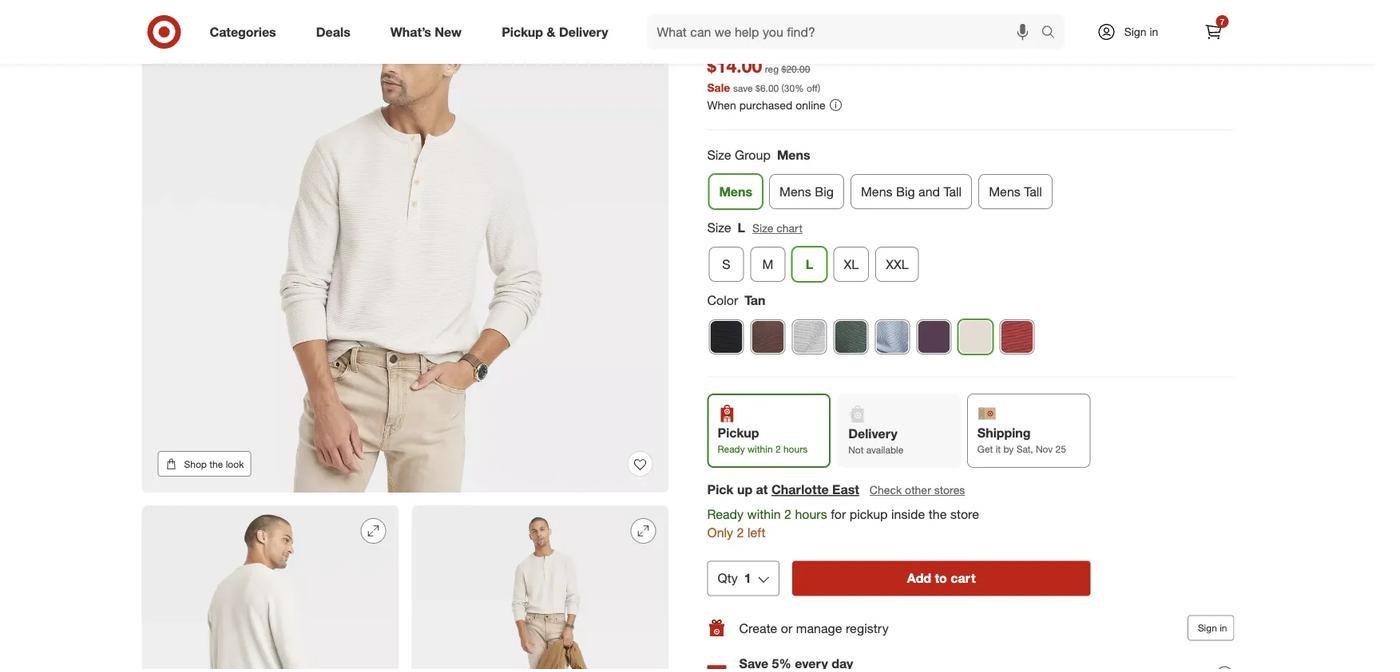 Task type: locate. For each thing, give the bounding box(es) containing it.
cart
[[951, 571, 976, 587]]

sign inside sign in button
[[1199, 623, 1218, 635]]

0 vertical spatial l
[[738, 220, 746, 236]]

2 up pick up at charlotte east on the right
[[776, 443, 781, 455]]

pickup ready within 2 hours
[[718, 425, 808, 455]]

0 horizontal spatial delivery
[[559, 24, 609, 40]]

hours up charlotte
[[784, 443, 808, 455]]

ready up "only"
[[708, 507, 744, 523]]

2 down pick up at charlotte east on the right
[[785, 507, 792, 523]]

the inside ready within 2 hours for pickup inside the store only 2 left
[[929, 507, 947, 523]]

nov
[[1036, 443, 1053, 455]]

big left and
[[897, 184, 916, 199]]

big
[[815, 184, 834, 199], [897, 184, 916, 199]]

$14.00
[[708, 55, 763, 77]]

1 tall from the left
[[944, 184, 962, 199]]

sign
[[1125, 25, 1147, 39], [1199, 623, 1218, 635]]

within inside ready within 2 hours for pickup inside the store only 2 left
[[748, 507, 781, 523]]

mens up mens big at the right
[[777, 148, 811, 163]]

online
[[796, 98, 826, 112]]

size l size chart
[[708, 220, 803, 236]]

men&#39;s long sleeve textured henley shirt - goodfellow &#38; co&#8482;, 2 of 5 image
[[142, 506, 399, 670]]

1 vertical spatial in
[[1220, 623, 1228, 635]]

big for mens big
[[815, 184, 834, 199]]

0 vertical spatial the
[[210, 458, 223, 470]]

0 vertical spatial hours
[[784, 443, 808, 455]]

size
[[708, 148, 732, 163], [708, 220, 732, 236], [753, 221, 774, 235]]

0 vertical spatial ready
[[718, 443, 745, 455]]

m link
[[751, 247, 786, 282]]

1 vertical spatial hours
[[795, 507, 828, 523]]

shipping get it by sat, nov 25
[[978, 425, 1067, 455]]

tall
[[944, 184, 962, 199], [1025, 184, 1043, 199]]

big up l link
[[815, 184, 834, 199]]

1 vertical spatial l
[[806, 257, 814, 272]]

pickup right new
[[502, 24, 543, 40]]

2 vertical spatial 2
[[737, 525, 744, 541]]

goodfellow
[[1081, 0, 1180, 7]]

1 group from the top
[[706, 146, 1235, 216]]

0 vertical spatial within
[[748, 443, 773, 455]]

xl
[[844, 257, 859, 272]]

pickup
[[502, 24, 543, 40], [718, 425, 759, 441]]

big inside "mens big" link
[[815, 184, 834, 199]]

1 vertical spatial sign
[[1199, 623, 1218, 635]]

What can we help you find? suggestions appear below search field
[[648, 14, 1046, 50]]

0 horizontal spatial pickup
[[502, 24, 543, 40]]

hours inside pickup ready within 2 hours
[[784, 443, 808, 455]]

big inside "mens big and tall" link
[[897, 184, 916, 199]]

1
[[745, 571, 752, 587]]

tan image
[[959, 320, 993, 354]]

mens for mens big
[[780, 184, 812, 199]]

within up left
[[748, 507, 781, 523]]

sign in
[[1125, 25, 1159, 39], [1199, 623, 1228, 635]]

the left store
[[929, 507, 947, 523]]

2 group from the top
[[706, 219, 1235, 288]]

1 vertical spatial delivery
[[849, 426, 898, 441]]

&
[[1185, 0, 1198, 7], [547, 24, 556, 40]]

tall inside "mens big and tall" link
[[944, 184, 962, 199]]

delivery not available
[[849, 426, 904, 456]]

1 vertical spatial pickup
[[718, 425, 759, 441]]

0 horizontal spatial &
[[547, 24, 556, 40]]

1 vertical spatial the
[[929, 507, 947, 523]]

shipping
[[978, 425, 1031, 441]]

group
[[735, 148, 771, 163]]

up
[[738, 482, 753, 498]]

1 big from the left
[[815, 184, 834, 199]]

0 vertical spatial delivery
[[559, 24, 609, 40]]

registry
[[846, 621, 889, 636]]

only
[[708, 525, 734, 541]]

2 horizontal spatial 2
[[785, 507, 792, 523]]

0 horizontal spatial tall
[[944, 184, 962, 199]]

size up s
[[708, 220, 732, 236]]

(
[[782, 82, 785, 94]]

1 horizontal spatial pickup
[[718, 425, 759, 441]]

2 tall from the left
[[1025, 184, 1043, 199]]

1 vertical spatial sign in
[[1199, 623, 1228, 635]]

pickup up "up"
[[718, 425, 759, 441]]

65
[[783, 35, 795, 49]]

check
[[870, 483, 902, 497]]

add
[[908, 571, 932, 587]]

tan
[[745, 293, 766, 308]]

mens up chart on the top right of the page
[[780, 184, 812, 199]]

categories
[[210, 24, 276, 40]]

big for mens big and tall
[[897, 184, 916, 199]]

0 vertical spatial &
[[1185, 0, 1198, 7]]

2 big from the left
[[897, 184, 916, 199]]

to
[[935, 571, 948, 587]]

ready
[[718, 443, 745, 455], [708, 507, 744, 523]]

1 vertical spatial group
[[706, 219, 1235, 288]]

sign in button
[[1188, 616, 1235, 641]]

0 horizontal spatial the
[[210, 458, 223, 470]]

7 link
[[1197, 14, 1232, 50]]

0 horizontal spatial sign
[[1125, 25, 1147, 39]]

look
[[226, 458, 244, 470]]

men&#39;s long sleeve textured henley shirt - goodfellow &#38; co&#8482;, 3 of 5 image
[[412, 506, 669, 670]]

qty
[[718, 571, 738, 587]]

0 vertical spatial group
[[706, 146, 1235, 216]]

1 horizontal spatial the
[[929, 507, 947, 523]]

$14.00 reg $20.00 sale save $ 6.00 ( 30 % off )
[[708, 55, 821, 94]]

store
[[951, 507, 980, 523]]

shop the look link
[[158, 451, 251, 477]]

east
[[833, 482, 860, 498]]

in inside button
[[1220, 623, 1228, 635]]

0 vertical spatial in
[[1150, 25, 1159, 39]]

off
[[807, 82, 818, 94]]

men&#39;s long sleeve textured henley shirt - goodfellow &#38; co&#8482;, 1 of 5 image
[[142, 0, 669, 493]]

mens down group
[[720, 184, 753, 199]]

1 horizontal spatial sign
[[1199, 623, 1218, 635]]

mens
[[777, 148, 811, 163], [720, 184, 753, 199], [780, 184, 812, 199], [861, 184, 893, 199], [989, 184, 1021, 199]]

hours down charlotte east "button"
[[795, 507, 828, 523]]

sign in link
[[1084, 14, 1184, 50]]

pickup inside pickup ready within 2 hours
[[718, 425, 759, 441]]

for
[[831, 507, 846, 523]]

mens right and
[[989, 184, 1021, 199]]

xxl link
[[876, 247, 919, 282]]

1 horizontal spatial in
[[1220, 623, 1228, 635]]

0 vertical spatial 2
[[776, 443, 781, 455]]

size left chart on the top right of the page
[[753, 221, 774, 235]]

1 horizontal spatial 2
[[776, 443, 781, 455]]

in
[[1150, 25, 1159, 39], [1220, 623, 1228, 635]]

1 horizontal spatial tall
[[1025, 184, 1043, 199]]

l
[[738, 220, 746, 236], [806, 257, 814, 272]]

size inside size l size chart
[[753, 221, 774, 235]]

ready up pick
[[718, 443, 745, 455]]

l left size chart button
[[738, 220, 746, 236]]

0 horizontal spatial big
[[815, 184, 834, 199]]

)
[[818, 82, 821, 94]]

charlotte
[[772, 482, 829, 498]]

group
[[706, 146, 1235, 216], [706, 219, 1235, 288]]

delivery inside pickup & delivery link
[[559, 24, 609, 40]]

0 vertical spatial pickup
[[502, 24, 543, 40]]

group containing size
[[706, 219, 1235, 288]]

& inside men's long sleeve textured henley shirt - goodfellow & co™
[[1185, 0, 1198, 7]]

mens tall link
[[979, 174, 1053, 209]]

1 horizontal spatial sign in
[[1199, 623, 1228, 635]]

green image
[[835, 320, 868, 354]]

mens left and
[[861, 184, 893, 199]]

l right m
[[806, 257, 814, 272]]

the left look
[[210, 458, 223, 470]]

0 vertical spatial sign
[[1125, 25, 1147, 39]]

add to cart button
[[793, 562, 1091, 597]]

pickup for &
[[502, 24, 543, 40]]

1 horizontal spatial big
[[897, 184, 916, 199]]

1 vertical spatial within
[[748, 507, 781, 523]]

mens big link
[[770, 174, 845, 209]]

2 left left
[[737, 525, 744, 541]]

0 horizontal spatial sign in
[[1125, 25, 1159, 39]]

shop the look
[[184, 458, 244, 470]]

within up at
[[748, 443, 773, 455]]

size left group
[[708, 148, 732, 163]]

1 vertical spatial ready
[[708, 507, 744, 523]]

1 horizontal spatial delivery
[[849, 426, 898, 441]]

pick
[[708, 482, 734, 498]]

stores
[[935, 483, 966, 497]]

25
[[1056, 443, 1067, 455]]

not
[[849, 444, 864, 456]]

inside
[[892, 507, 926, 523]]

1 horizontal spatial &
[[1185, 0, 1198, 7]]

create or manage registry
[[740, 621, 889, 636]]

xxl
[[886, 257, 909, 272]]

deals link
[[303, 14, 371, 50]]



Task type: vqa. For each thing, say whether or not it's contained in the screenshot.
2nd Standard from the top
no



Task type: describe. For each thing, give the bounding box(es) containing it.
deals
[[316, 24, 351, 40]]

ready inside pickup ready within 2 hours
[[718, 443, 745, 455]]

pickup for ready
[[718, 425, 759, 441]]

delivery inside delivery not available
[[849, 426, 898, 441]]

shirt
[[1021, 0, 1063, 7]]

by
[[1004, 443, 1014, 455]]

mens for mens link
[[720, 184, 753, 199]]

$20.00
[[782, 63, 811, 75]]

henley
[[956, 0, 1016, 7]]

check other stores button
[[869, 482, 966, 499]]

left
[[748, 525, 766, 541]]

mens for mens tall
[[989, 184, 1021, 199]]

%
[[795, 82, 804, 94]]

1 vertical spatial &
[[547, 24, 556, 40]]

qty 1
[[718, 571, 752, 587]]

0 horizontal spatial l
[[738, 220, 746, 236]]

mens link
[[709, 174, 763, 209]]

what's new
[[391, 24, 462, 40]]

plum purple image
[[918, 320, 951, 354]]

wine red image
[[1001, 320, 1034, 354]]

0 horizontal spatial 2
[[737, 525, 744, 541]]

what's
[[391, 24, 431, 40]]

at
[[756, 482, 768, 498]]

long
[[765, 0, 809, 7]]

m
[[763, 257, 774, 272]]

dark brown image
[[752, 320, 785, 354]]

mens big and tall link
[[851, 174, 973, 209]]

group containing size group
[[706, 146, 1235, 216]]

shop
[[184, 458, 207, 470]]

l link
[[792, 247, 827, 282]]

1 horizontal spatial l
[[806, 257, 814, 272]]

pickup & delivery link
[[488, 14, 629, 50]]

xl link
[[834, 247, 870, 282]]

s link
[[709, 247, 744, 282]]

search
[[1034, 26, 1073, 41]]

charlotte east button
[[772, 481, 860, 499]]

hours inside ready within 2 hours for pickup inside the store only 2 left
[[795, 507, 828, 523]]

sign inside sign in link
[[1125, 25, 1147, 39]]

mens big
[[780, 184, 834, 199]]

ready within 2 hours for pickup inside the store only 2 left
[[708, 507, 980, 541]]

what's new link
[[377, 14, 482, 50]]

manage
[[797, 621, 843, 636]]

6.00
[[761, 82, 779, 94]]

men's long sleeve textured henley shirt - goodfellow & co™
[[708, 0, 1198, 30]]

new
[[435, 24, 462, 40]]

add to cart
[[908, 571, 976, 587]]

purchased
[[740, 98, 793, 112]]

1 vertical spatial 2
[[785, 507, 792, 523]]

0 vertical spatial sign in
[[1125, 25, 1159, 39]]

size chart button
[[752, 220, 804, 237]]

when purchased online
[[708, 98, 826, 112]]

check other stores
[[870, 483, 966, 497]]

chart
[[777, 221, 803, 235]]

it
[[996, 443, 1001, 455]]

categories link
[[196, 14, 296, 50]]

color
[[708, 293, 739, 308]]

men's
[[708, 0, 760, 7]]

mens for mens big and tall
[[861, 184, 893, 199]]

available
[[867, 444, 904, 456]]

size for size group mens
[[708, 148, 732, 163]]

or
[[781, 621, 793, 636]]

sleeve
[[814, 0, 871, 7]]

gray image
[[793, 320, 827, 354]]

2 inside pickup ready within 2 hours
[[776, 443, 781, 455]]

tall inside mens tall link
[[1025, 184, 1043, 199]]

reg
[[765, 63, 779, 75]]

black image
[[710, 320, 744, 354]]

s
[[723, 257, 731, 272]]

0 horizontal spatial in
[[1150, 25, 1159, 39]]

indigo image
[[876, 320, 910, 354]]

-
[[1068, 0, 1076, 7]]

within inside pickup ready within 2 hours
[[748, 443, 773, 455]]

65 link
[[708, 34, 811, 52]]

when
[[708, 98, 737, 112]]

co™
[[708, 8, 743, 30]]

other
[[905, 483, 932, 497]]

search button
[[1034, 14, 1073, 53]]

get
[[978, 443, 994, 455]]

size for size l size chart
[[708, 220, 732, 236]]

textured
[[876, 0, 951, 7]]

sat,
[[1017, 443, 1034, 455]]

mens big and tall
[[861, 184, 962, 199]]

create
[[740, 621, 778, 636]]

sign in inside button
[[1199, 623, 1228, 635]]

ready inside ready within 2 hours for pickup inside the store only 2 left
[[708, 507, 744, 523]]

mens tall
[[989, 184, 1043, 199]]

pickup & delivery
[[502, 24, 609, 40]]

sale
[[708, 80, 731, 94]]

and
[[919, 184, 941, 199]]

size group mens
[[708, 148, 811, 163]]

save
[[734, 82, 753, 94]]

color tan
[[708, 293, 766, 308]]



